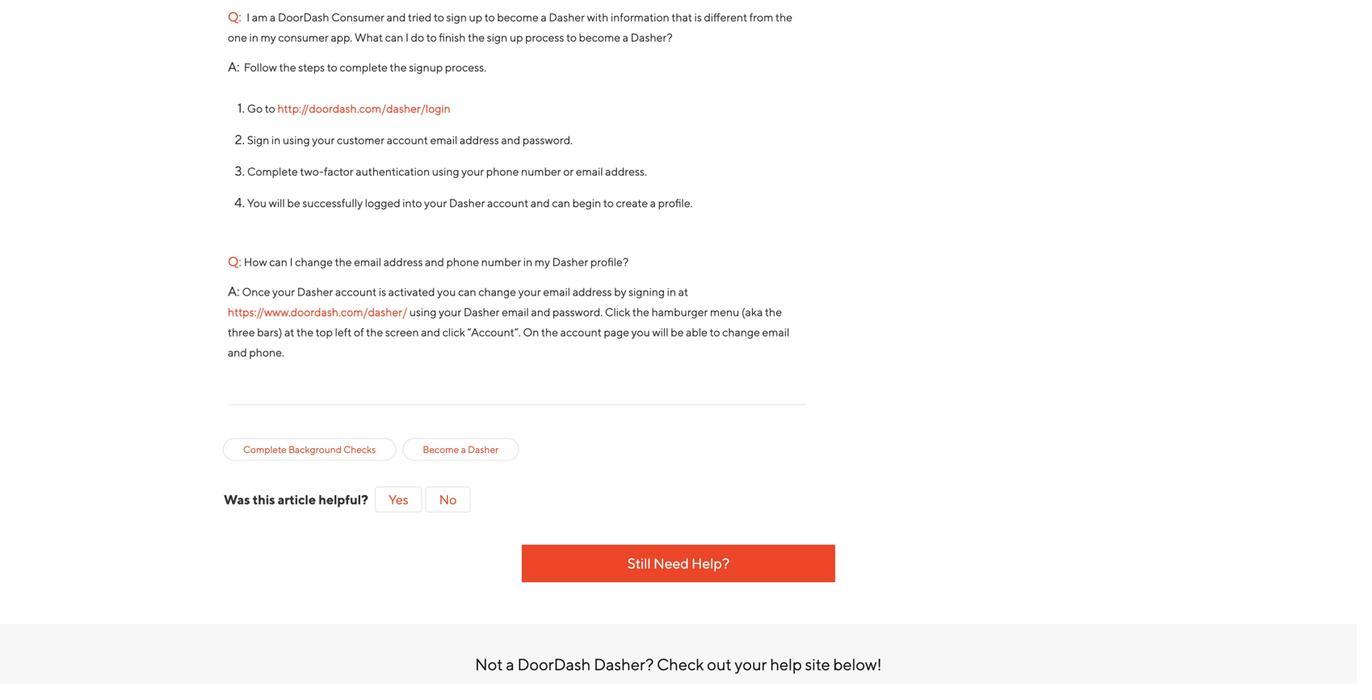 Task type: describe. For each thing, give the bounding box(es) containing it.
i inside q: how can i change the email address and phone number in my dasher profile?
[[290, 255, 293, 269]]

0 vertical spatial i
[[247, 10, 250, 24]]

dasher inside i am a doordash consumer and tried to sign up to become a dasher with information that is different from the one in my consumer app. what can i do to finish the sign up process to become a dasher?
[[549, 10, 585, 24]]

1 vertical spatial sign
[[487, 31, 508, 44]]

screen
[[385, 326, 419, 339]]

article
[[278, 492, 316, 507]]

profile?
[[591, 255, 629, 269]]

the down "signing"
[[633, 305, 650, 319]]

by
[[614, 285, 627, 299]]

or
[[563, 165, 574, 178]]

the right finish
[[468, 31, 485, 44]]

steps
[[298, 61, 325, 74]]

can inside once your dasher account is activated you can change your email address by signing in at https://www.doordash.com/dasher/
[[458, 285, 477, 299]]

email right the or
[[576, 165, 603, 178]]

factor
[[324, 165, 354, 178]]

was
[[224, 492, 250, 507]]

to up process.
[[485, 10, 495, 24]]

able
[[686, 326, 708, 339]]

what
[[355, 31, 383, 44]]

change inside q: how can i change the email address and phone number in my dasher profile?
[[295, 255, 333, 269]]

not a doordash dasher? check out your help site below!
[[475, 655, 882, 674]]

account down complete two-factor authentication using your phone number or email address.
[[487, 196, 529, 210]]

to right process
[[567, 31, 577, 44]]

complete two-factor authentication using your phone number or email address.
[[247, 165, 647, 178]]

in inside q: how can i change the email address and phone number in my dasher profile?
[[524, 255, 533, 269]]

page
[[604, 326, 629, 339]]

background
[[289, 444, 342, 455]]

three
[[228, 326, 255, 339]]

no
[[439, 492, 457, 507]]

was this article helpful?
[[224, 492, 368, 507]]

sign
[[247, 133, 269, 147]]

to right do
[[427, 31, 437, 44]]

menu
[[710, 305, 740, 319]]

hamburger
[[652, 305, 708, 319]]

and up on
[[531, 305, 551, 319]]

follow
[[244, 61, 277, 74]]

sign in using your customer account email address and password.
[[247, 133, 573, 147]]

yes button
[[375, 487, 422, 513]]

go to http://doordash.com/dasher/login
[[247, 102, 451, 115]]

in right sign on the top of the page
[[272, 133, 281, 147]]

can inside i am a doordash consumer and tried to sign up to become a dasher with information that is different from the one in my consumer app. what can i do to finish the sign up process to become a dasher?
[[385, 31, 404, 44]]

dasher inside q: how can i change the email address and phone number in my dasher profile?
[[552, 255, 588, 269]]

i am a doordash consumer and tried to sign up to become a dasher with information that is different from the one in my consumer app. what can i do to finish the sign up process to become a dasher?
[[228, 10, 793, 44]]

help?
[[692, 555, 730, 572]]

1 vertical spatial dasher?
[[594, 655, 654, 674]]

do
[[411, 31, 424, 44]]

consumer
[[278, 31, 329, 44]]

to right begin
[[604, 196, 614, 210]]

and left begin
[[531, 196, 550, 210]]

address.
[[605, 165, 647, 178]]

below!
[[834, 655, 882, 674]]

dasher inside using your dasher email and password. click the hamburger menu (aka the three bars) at the top left of the screen and click "account". on the account page you will be able to change email and phone.
[[464, 305, 500, 319]]

and inside i am a doordash consumer and tried to sign up to become a dasher with information that is different from the one in my consumer app. what can i do to finish the sign up process to become a dasher?
[[387, 10, 406, 24]]

can inside q: how can i change the email address and phone number in my dasher profile?
[[269, 255, 288, 269]]

complete for complete two-factor authentication using your phone number or email address.
[[247, 165, 298, 178]]

can left begin
[[552, 196, 570, 210]]

out
[[707, 655, 732, 674]]

change inside using your dasher email and password. click the hamburger menu (aka the three bars) at the top left of the screen and click "account". on the account page you will be able to change email and phone.
[[723, 326, 760, 339]]

you inside using your dasher email and password. click the hamburger menu (aka the three bars) at the top left of the screen and click "account". on the account page you will be able to change email and phone.
[[632, 326, 650, 339]]

to inside using your dasher email and password. click the hamburger menu (aka the three bars) at the top left of the screen and click "account". on the account page you will be able to change email and phone.
[[710, 326, 720, 339]]

process
[[525, 31, 564, 44]]

top
[[316, 326, 333, 339]]

check
[[657, 655, 704, 674]]

and up complete two-factor authentication using your phone number or email address.
[[501, 133, 521, 147]]

account up authentication
[[387, 133, 428, 147]]

process.
[[445, 61, 487, 74]]

my inside i am a doordash consumer and tried to sign up to become a dasher with information that is different from the one in my consumer app. what can i do to finish the sign up process to become a dasher?
[[261, 31, 276, 44]]

the inside q: how can i change the email address and phone number in my dasher profile?
[[335, 255, 352, 269]]

on
[[523, 326, 539, 339]]

one
[[228, 31, 247, 44]]

the left the steps
[[279, 61, 296, 74]]

your right out
[[735, 655, 767, 674]]

to inside a: follow the steps to complete the signup process.
[[327, 61, 338, 74]]

dasher right 'become'
[[468, 444, 499, 455]]

number inside q: how can i change the email address and phone number in my dasher profile?
[[481, 255, 521, 269]]

you will be successfully logged into your dasher account and can begin to create a profile.
[[247, 196, 695, 210]]

to right tried
[[434, 10, 444, 24]]

a right the create
[[650, 196, 656, 210]]

email down (aka
[[762, 326, 790, 339]]

the right 'from'
[[776, 10, 793, 24]]

customer
[[337, 133, 385, 147]]

am
[[252, 10, 268, 24]]

phone.
[[249, 346, 284, 359]]

0 vertical spatial up
[[469, 10, 483, 24]]

app.
[[331, 31, 353, 44]]

your inside using your dasher email and password. click the hamburger menu (aka the three bars) at the top left of the screen and click "account". on the account page you will be able to change email and phone.
[[439, 305, 462, 319]]

a down information
[[623, 31, 629, 44]]

help
[[770, 655, 802, 674]]

of
[[354, 326, 364, 339]]

"account".
[[467, 326, 521, 339]]

still need help?
[[628, 555, 730, 572]]

is inside i am a doordash consumer and tried to sign up to become a dasher with information that is different from the one in my consumer app. what can i do to finish the sign up process to become a dasher?
[[695, 10, 702, 24]]

once your dasher account is activated you can change your email address by signing in at https://www.doordash.com/dasher/
[[228, 285, 689, 319]]

(aka
[[742, 305, 763, 319]]

go
[[247, 102, 263, 115]]

click
[[443, 326, 465, 339]]

a inside become a dasher link
[[461, 444, 466, 455]]

a right am
[[270, 10, 276, 24]]

is inside once your dasher account is activated you can change your email address by signing in at https://www.doordash.com/dasher/
[[379, 285, 386, 299]]

bars)
[[257, 326, 282, 339]]

address for q:
[[384, 255, 423, 269]]

https://www.doordash.com/dasher/
[[228, 305, 407, 319]]

no button
[[426, 487, 471, 513]]

0 horizontal spatial be
[[287, 196, 300, 210]]

with
[[587, 10, 609, 24]]

not
[[475, 655, 503, 674]]

using inside using your dasher email and password. click the hamburger menu (aka the three bars) at the top left of the screen and click "account". on the account page you will be able to change email and phone.
[[410, 305, 437, 319]]

account inside using your dasher email and password. click the hamburger menu (aka the three bars) at the top left of the screen and click "account". on the account page you will be able to change email and phone.
[[561, 326, 602, 339]]

click
[[605, 305, 631, 319]]

signup
[[409, 61, 443, 74]]

this
[[253, 492, 275, 507]]

q: how can i change the email address and phone number in my dasher profile?
[[228, 254, 629, 269]]

and down three
[[228, 346, 247, 359]]

a: follow the steps to complete the signup process.
[[228, 59, 489, 74]]

complete background checks
[[243, 444, 376, 455]]

0 vertical spatial password.
[[523, 133, 573, 147]]

the right (aka
[[765, 305, 782, 319]]

a: for a: follow the steps to complete the signup process.
[[228, 59, 240, 74]]

the left top
[[297, 326, 314, 339]]

from
[[750, 10, 774, 24]]

your up the "two-"
[[312, 133, 335, 147]]

0 vertical spatial number
[[521, 165, 561, 178]]

address for sign
[[460, 133, 499, 147]]

the right of
[[366, 326, 383, 339]]

become
[[423, 444, 459, 455]]

still
[[628, 555, 651, 572]]



Task type: vqa. For each thing, say whether or not it's contained in the screenshot.
up
yes



Task type: locate. For each thing, give the bounding box(es) containing it.
change inside once your dasher account is activated you can change your email address by signing in at https://www.doordash.com/dasher/
[[479, 285, 516, 299]]

0 vertical spatial address
[[460, 133, 499, 147]]

phone
[[486, 165, 519, 178], [447, 255, 479, 269]]

doordash
[[278, 10, 329, 24], [518, 655, 591, 674]]

2 q: from the top
[[228, 254, 241, 269]]

sign up finish
[[446, 10, 467, 24]]

1 vertical spatial phone
[[447, 255, 479, 269]]

1 q: from the top
[[228, 9, 241, 24]]

phone up once your dasher account is activated you can change your email address by signing in at https://www.doordash.com/dasher/ at top
[[447, 255, 479, 269]]

1 horizontal spatial my
[[535, 255, 550, 269]]

0 vertical spatial complete
[[247, 165, 298, 178]]

email up on
[[502, 305, 529, 319]]

0 horizontal spatial change
[[295, 255, 333, 269]]

is
[[695, 10, 702, 24], [379, 285, 386, 299]]

0 horizontal spatial sign
[[446, 10, 467, 24]]

0 vertical spatial at
[[679, 285, 689, 299]]

can left do
[[385, 31, 404, 44]]

dasher up process
[[549, 10, 585, 24]]

using
[[283, 133, 310, 147], [432, 165, 459, 178], [410, 305, 437, 319]]

http://doordash.com/dasher/login link
[[278, 102, 451, 115]]

0 horizontal spatial will
[[269, 196, 285, 210]]

0 vertical spatial sign
[[446, 10, 467, 24]]

i left do
[[406, 31, 409, 44]]

complete for complete background checks
[[243, 444, 287, 455]]

to right able
[[710, 326, 720, 339]]

address inside once your dasher account is activated you can change your email address by signing in at https://www.doordash.com/dasher/
[[573, 285, 612, 299]]

logged
[[365, 196, 401, 210]]

activated
[[388, 285, 435, 299]]

0 vertical spatial will
[[269, 196, 285, 210]]

account
[[387, 133, 428, 147], [487, 196, 529, 210], [335, 285, 377, 299], [561, 326, 602, 339]]

begin
[[573, 196, 601, 210]]

a: left the follow
[[228, 59, 240, 74]]

in right one
[[249, 31, 259, 44]]

address inside q: how can i change the email address and phone number in my dasher profile?
[[384, 255, 423, 269]]

complete down sign on the top of the page
[[247, 165, 298, 178]]

email
[[430, 133, 458, 147], [576, 165, 603, 178], [354, 255, 381, 269], [543, 285, 571, 299], [502, 305, 529, 319], [762, 326, 790, 339]]

complete background checks link
[[243, 442, 376, 457]]

email inside q: how can i change the email address and phone number in my dasher profile?
[[354, 255, 381, 269]]

you right page
[[632, 326, 650, 339]]

1 horizontal spatial be
[[671, 326, 684, 339]]

0 vertical spatial you
[[437, 285, 456, 299]]

1 vertical spatial at
[[285, 326, 295, 339]]

1 vertical spatial a:
[[228, 284, 242, 299]]

become a dasher link
[[423, 442, 499, 457]]

become
[[497, 10, 539, 24], [579, 31, 621, 44]]

0 vertical spatial phone
[[486, 165, 519, 178]]

dasher?
[[631, 31, 673, 44], [594, 655, 654, 674]]

password. inside using your dasher email and password. click the hamburger menu (aka the three bars) at the top left of the screen and click "account". on the account page you will be able to change email and phone.
[[553, 305, 603, 319]]

phone inside q: how can i change the email address and phone number in my dasher profile?
[[447, 255, 479, 269]]

at right bars)
[[285, 326, 295, 339]]

2 vertical spatial using
[[410, 305, 437, 319]]

a
[[270, 10, 276, 24], [541, 10, 547, 24], [623, 31, 629, 44], [650, 196, 656, 210], [461, 444, 466, 455], [506, 655, 515, 674]]

account up of
[[335, 285, 377, 299]]

you
[[437, 285, 456, 299], [632, 326, 650, 339]]

a: up three
[[228, 284, 242, 299]]

create
[[616, 196, 648, 210]]

consumer
[[331, 10, 385, 24]]

up up process.
[[469, 10, 483, 24]]

checks
[[344, 444, 376, 455]]

your up you will be successfully logged into your dasher account and can begin to create a profile.
[[462, 165, 484, 178]]

0 horizontal spatial i
[[247, 10, 250, 24]]

in inside i am a doordash consumer and tried to sign up to become a dasher with information that is different from the one in my consumer app. what can i do to finish the sign up process to become a dasher?
[[249, 31, 259, 44]]

at inside using your dasher email and password. click the hamburger menu (aka the three bars) at the top left of the screen and click "account". on the account page you will be able to change email and phone.
[[285, 326, 295, 339]]

dasher down complete two-factor authentication using your phone number or email address.
[[449, 196, 485, 210]]

you
[[247, 196, 267, 210]]

a: for a:
[[228, 284, 242, 299]]

email up using your dasher email and password. click the hamburger menu (aka the three bars) at the top left of the screen and click "account". on the account page you will be able to change email and phone.
[[543, 285, 571, 299]]

1 vertical spatial address
[[384, 255, 423, 269]]

will down hamburger
[[653, 326, 669, 339]]

0 vertical spatial change
[[295, 255, 333, 269]]

a:
[[228, 59, 240, 74], [228, 284, 242, 299]]

q: left 'how'
[[228, 254, 241, 269]]

1 vertical spatial you
[[632, 326, 650, 339]]

0 horizontal spatial phone
[[447, 255, 479, 269]]

1 horizontal spatial up
[[510, 31, 523, 44]]

a right 'become'
[[461, 444, 466, 455]]

is right that
[[695, 10, 702, 24]]

signing
[[629, 285, 665, 299]]

email down logged
[[354, 255, 381, 269]]

at up hamburger
[[679, 285, 689, 299]]

my left profile?
[[535, 255, 550, 269]]

1 vertical spatial complete
[[243, 444, 287, 455]]

0 horizontal spatial you
[[437, 285, 456, 299]]

i right 'how'
[[290, 255, 293, 269]]

password.
[[523, 133, 573, 147], [553, 305, 603, 319]]

dasher inside once your dasher account is activated you can change your email address by signing in at https://www.doordash.com/dasher/
[[297, 285, 333, 299]]

can
[[385, 31, 404, 44], [552, 196, 570, 210], [269, 255, 288, 269], [458, 285, 477, 299]]

authentication
[[356, 165, 430, 178]]

in inside once your dasher account is activated you can change your email address by signing in at https://www.doordash.com/dasher/
[[667, 285, 676, 299]]

up left process
[[510, 31, 523, 44]]

https://www.doordash.com/dasher/ link
[[228, 305, 407, 319]]

1 vertical spatial be
[[671, 326, 684, 339]]

become up process
[[497, 10, 539, 24]]

to right go
[[265, 102, 275, 115]]

using up you will be successfully logged into your dasher account and can begin to create a profile.
[[432, 165, 459, 178]]

http://doordash.com/dasher/login
[[278, 102, 451, 115]]

2 vertical spatial change
[[723, 326, 760, 339]]

the
[[776, 10, 793, 24], [468, 31, 485, 44], [279, 61, 296, 74], [390, 61, 407, 74], [335, 255, 352, 269], [633, 305, 650, 319], [765, 305, 782, 319], [297, 326, 314, 339], [366, 326, 383, 339], [541, 326, 558, 339]]

be down the "two-"
[[287, 196, 300, 210]]

and inside q: how can i change the email address and phone number in my dasher profile?
[[425, 255, 444, 269]]

1 vertical spatial q:
[[228, 254, 241, 269]]

2 vertical spatial address
[[573, 285, 612, 299]]

and left tried
[[387, 10, 406, 24]]

0 horizontal spatial doordash
[[278, 10, 329, 24]]

1 vertical spatial using
[[432, 165, 459, 178]]

0 vertical spatial using
[[283, 133, 310, 147]]

0 horizontal spatial my
[[261, 31, 276, 44]]

still need help? link
[[522, 545, 836, 583]]

i left am
[[247, 10, 250, 24]]

sign right finish
[[487, 31, 508, 44]]

the left signup
[[390, 61, 407, 74]]

doordash right not
[[518, 655, 591, 674]]

account left page
[[561, 326, 602, 339]]

complete up the this
[[243, 444, 287, 455]]

1 horizontal spatial i
[[290, 255, 293, 269]]

to right the steps
[[327, 61, 338, 74]]

left
[[335, 326, 352, 339]]

address left by
[[573, 285, 612, 299]]

dasher left profile?
[[552, 255, 588, 269]]

2 horizontal spatial address
[[573, 285, 612, 299]]

1 horizontal spatial address
[[460, 133, 499, 147]]

you inside once your dasher account is activated you can change your email address by signing in at https://www.doordash.com/dasher/
[[437, 285, 456, 299]]

1 vertical spatial will
[[653, 326, 669, 339]]

my
[[261, 31, 276, 44], [535, 255, 550, 269]]

1 vertical spatial password.
[[553, 305, 603, 319]]

0 vertical spatial a:
[[228, 59, 240, 74]]

0 vertical spatial become
[[497, 10, 539, 24]]

change up https://www.doordash.com/dasher/ link
[[295, 255, 333, 269]]

1 vertical spatial become
[[579, 31, 621, 44]]

2 a: from the top
[[228, 284, 242, 299]]

and left click
[[421, 326, 440, 339]]

my inside q: how can i change the email address and phone number in my dasher profile?
[[535, 255, 550, 269]]

is left activated
[[379, 285, 386, 299]]

1 vertical spatial change
[[479, 285, 516, 299]]

1 vertical spatial doordash
[[518, 655, 591, 674]]

1 horizontal spatial phone
[[486, 165, 519, 178]]

0 horizontal spatial address
[[384, 255, 423, 269]]

tried
[[408, 10, 432, 24]]

1 horizontal spatial change
[[479, 285, 516, 299]]

become a dasher
[[423, 444, 499, 455]]

doordash inside i am a doordash consumer and tried to sign up to become a dasher with information that is different from the one in my consumer app. what can i do to finish the sign up process to become a dasher?
[[278, 10, 329, 24]]

can right 'how'
[[269, 255, 288, 269]]

and up activated
[[425, 255, 444, 269]]

2 horizontal spatial i
[[406, 31, 409, 44]]

1 horizontal spatial become
[[579, 31, 621, 44]]

password. left the click in the left of the page
[[553, 305, 603, 319]]

1 vertical spatial my
[[535, 255, 550, 269]]

once
[[242, 285, 270, 299]]

0 vertical spatial q:
[[228, 9, 241, 24]]

at
[[679, 285, 689, 299], [285, 326, 295, 339]]

two-
[[300, 165, 324, 178]]

doordash up the 'consumer'
[[278, 10, 329, 24]]

finish
[[439, 31, 466, 44]]

1 horizontal spatial you
[[632, 326, 650, 339]]

dasher? inside i am a doordash consumer and tried to sign up to become a dasher with information that is different from the one in my consumer app. what can i do to finish the sign up process to become a dasher?
[[631, 31, 673, 44]]

1 vertical spatial is
[[379, 285, 386, 299]]

and
[[387, 10, 406, 24], [501, 133, 521, 147], [531, 196, 550, 210], [425, 255, 444, 269], [531, 305, 551, 319], [421, 326, 440, 339], [228, 346, 247, 359]]

yes
[[389, 492, 409, 507]]

1 horizontal spatial will
[[653, 326, 669, 339]]

need
[[654, 555, 689, 572]]

using up the "two-"
[[283, 133, 310, 147]]

using your dasher email and password. click the hamburger menu (aka the three bars) at the top left of the screen and click "account". on the account page you will be able to change email and phone.
[[228, 305, 790, 359]]

1 horizontal spatial at
[[679, 285, 689, 299]]

dasher? left check
[[594, 655, 654, 674]]

in up on
[[524, 255, 533, 269]]

different
[[704, 10, 748, 24]]

your right into
[[424, 196, 447, 210]]

how
[[244, 255, 267, 269]]

helpful?
[[319, 492, 368, 507]]

my down am
[[261, 31, 276, 44]]

q: for q:
[[228, 9, 241, 24]]

address up complete two-factor authentication using your phone number or email address.
[[460, 133, 499, 147]]

number
[[521, 165, 561, 178], [481, 255, 521, 269]]

information
[[611, 10, 670, 24]]

your up on
[[519, 285, 541, 299]]

account inside once your dasher account is activated you can change your email address by signing in at https://www.doordash.com/dasher/
[[335, 285, 377, 299]]

1 vertical spatial number
[[481, 255, 521, 269]]

0 vertical spatial my
[[261, 31, 276, 44]]

phone up you will be successfully logged into your dasher account and can begin to create a profile.
[[486, 165, 519, 178]]

address up activated
[[384, 255, 423, 269]]

1 horizontal spatial sign
[[487, 31, 508, 44]]

1 vertical spatial up
[[510, 31, 523, 44]]

q: for q: how can i change the email address and phone number in my dasher profile?
[[228, 254, 241, 269]]

your right once
[[272, 285, 295, 299]]

successfully
[[303, 196, 363, 210]]

up
[[469, 10, 483, 24], [510, 31, 523, 44]]

change down (aka
[[723, 326, 760, 339]]

email inside once your dasher account is activated you can change your email address by signing in at https://www.doordash.com/dasher/
[[543, 285, 571, 299]]

1 a: from the top
[[228, 59, 240, 74]]

be left able
[[671, 326, 684, 339]]

0 vertical spatial doordash
[[278, 10, 329, 24]]

dasher up https://www.doordash.com/dasher/
[[297, 285, 333, 299]]

0 vertical spatial dasher?
[[631, 31, 673, 44]]

into
[[403, 196, 422, 210]]

a right not
[[506, 655, 515, 674]]

1 horizontal spatial doordash
[[518, 655, 591, 674]]

that
[[672, 10, 692, 24]]

will right you
[[269, 196, 285, 210]]

0 horizontal spatial is
[[379, 285, 386, 299]]

number left the or
[[521, 165, 561, 178]]

0 horizontal spatial become
[[497, 10, 539, 24]]

profile.
[[658, 196, 693, 210]]

complete
[[340, 61, 388, 74]]

a up process
[[541, 10, 547, 24]]

password. up the or
[[523, 133, 573, 147]]

will inside using your dasher email and password. click the hamburger menu (aka the three bars) at the top left of the screen and click "account". on the account page you will be able to change email and phone.
[[653, 326, 669, 339]]

site
[[805, 655, 830, 674]]

your
[[312, 133, 335, 147], [462, 165, 484, 178], [424, 196, 447, 210], [272, 285, 295, 299], [519, 285, 541, 299], [439, 305, 462, 319], [735, 655, 767, 674]]

0 vertical spatial is
[[695, 10, 702, 24]]

change up the "account".
[[479, 285, 516, 299]]

0 horizontal spatial up
[[469, 10, 483, 24]]

0 horizontal spatial at
[[285, 326, 295, 339]]

q: up one
[[228, 9, 241, 24]]

1 horizontal spatial is
[[695, 10, 702, 24]]

to
[[434, 10, 444, 24], [485, 10, 495, 24], [427, 31, 437, 44], [567, 31, 577, 44], [327, 61, 338, 74], [265, 102, 275, 115], [604, 196, 614, 210], [710, 326, 720, 339]]

the up https://www.doordash.com/dasher/ link
[[335, 255, 352, 269]]

email up complete two-factor authentication using your phone number or email address.
[[430, 133, 458, 147]]

be inside using your dasher email and password. click the hamburger menu (aka the three bars) at the top left of the screen and click "account". on the account page you will be able to change email and phone.
[[671, 326, 684, 339]]

using down activated
[[410, 305, 437, 319]]

2 horizontal spatial change
[[723, 326, 760, 339]]

your up click
[[439, 305, 462, 319]]

at inside once your dasher account is activated you can change your email address by signing in at https://www.doordash.com/dasher/
[[679, 285, 689, 299]]

become down with
[[579, 31, 621, 44]]

address
[[460, 133, 499, 147], [384, 255, 423, 269], [573, 285, 612, 299]]

the right on
[[541, 326, 558, 339]]

0 vertical spatial be
[[287, 196, 300, 210]]

be
[[287, 196, 300, 210], [671, 326, 684, 339]]

can up click
[[458, 285, 477, 299]]

1 vertical spatial i
[[406, 31, 409, 44]]

2 vertical spatial i
[[290, 255, 293, 269]]

q:
[[228, 9, 241, 24], [228, 254, 241, 269]]



